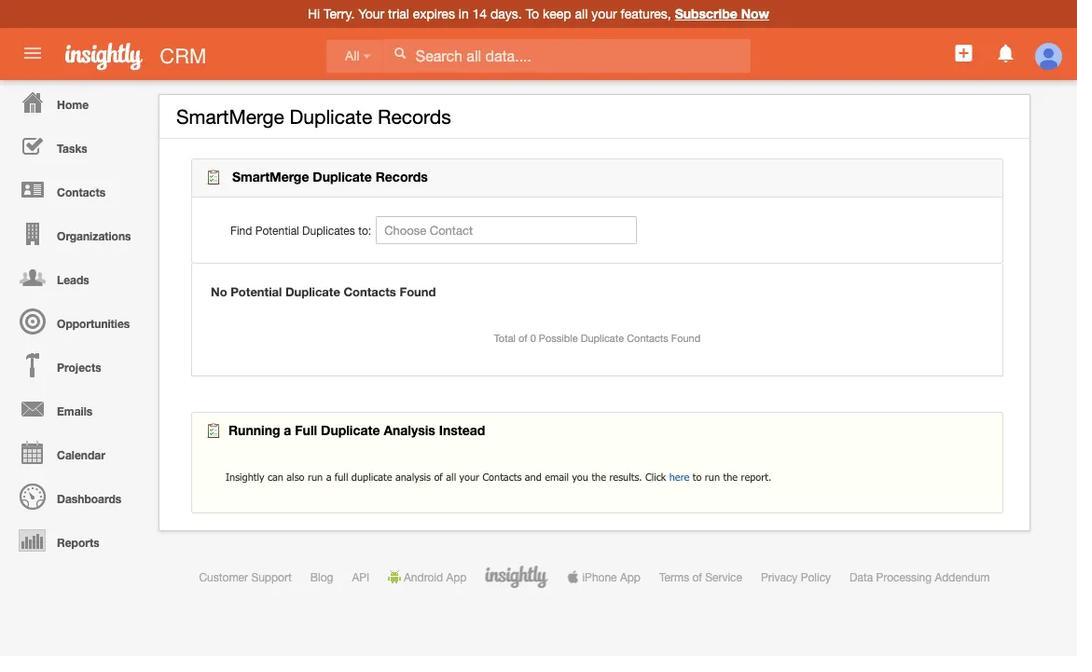 Task type: vqa. For each thing, say whether or not it's contained in the screenshot.
bottom "Potential"
yes



Task type: locate. For each thing, give the bounding box(es) containing it.
reports
[[57, 536, 99, 549]]

2 run from the left
[[705, 471, 720, 484]]

app for iphone app
[[620, 571, 641, 584]]

0 horizontal spatial found
[[400, 284, 436, 299]]

all link
[[326, 40, 383, 73]]

contacts right possible
[[627, 332, 669, 345]]

duplicate down find potential duplicates to:
[[285, 284, 340, 299]]

0 vertical spatial smartmerge
[[176, 105, 284, 128]]

0 horizontal spatial a
[[284, 423, 291, 438]]

hi terry. your trial expires in 14 days. to keep all your features, subscribe now
[[308, 6, 769, 21]]

0 horizontal spatial the
[[592, 471, 606, 484]]

policy
[[801, 571, 831, 584]]

of for terms
[[692, 571, 702, 584]]

1 horizontal spatial the
[[723, 471, 738, 484]]

run right to
[[705, 471, 720, 484]]

navigation
[[0, 80, 149, 562]]

projects link
[[5, 343, 149, 387]]

your left features, on the right of page
[[591, 6, 617, 21]]

contacts link
[[5, 168, 149, 212]]

of left 0 on the left bottom
[[519, 332, 528, 345]]

all right analysis
[[446, 471, 456, 484]]

a
[[284, 423, 291, 438], [326, 471, 331, 484]]

notifications image
[[995, 42, 1017, 64]]

0 vertical spatial a
[[284, 423, 291, 438]]

smartmerge duplicate records up duplicates
[[229, 169, 428, 185]]

terms of service
[[659, 571, 742, 584]]

trial
[[388, 6, 409, 21]]

1 vertical spatial your
[[459, 471, 479, 484]]

2 app from the left
[[620, 571, 641, 584]]

blog link
[[310, 571, 333, 584]]

analysis
[[384, 423, 435, 438]]

the
[[592, 471, 606, 484], [723, 471, 738, 484]]

1 horizontal spatial app
[[620, 571, 641, 584]]

1 vertical spatial records
[[376, 169, 428, 185]]

of right terms
[[692, 571, 702, 584]]

potential for duplicates
[[255, 224, 299, 237]]

calendar link
[[5, 431, 149, 475]]

terms
[[659, 571, 689, 584]]

full
[[335, 471, 348, 484]]

1 horizontal spatial all
[[575, 6, 588, 21]]

white image
[[393, 47, 406, 60]]

android
[[404, 571, 443, 584]]

0 horizontal spatial all
[[446, 471, 456, 484]]

service
[[705, 571, 742, 584]]

duplicate
[[351, 471, 392, 484]]

android app link
[[388, 571, 467, 584]]

1 vertical spatial potential
[[231, 284, 282, 299]]

customer
[[199, 571, 248, 584]]

smartmerge down the crm
[[176, 105, 284, 128]]

1 horizontal spatial run
[[705, 471, 720, 484]]

dashboards link
[[5, 475, 149, 519]]

1 app from the left
[[446, 571, 467, 584]]

app
[[446, 571, 467, 584], [620, 571, 641, 584]]

potential right find
[[255, 224, 299, 237]]

api
[[352, 571, 369, 584]]

projects
[[57, 361, 101, 374]]

processing
[[876, 571, 932, 584]]

0 horizontal spatial app
[[446, 571, 467, 584]]

app right iphone
[[620, 571, 641, 584]]

smartmerge up find
[[232, 169, 309, 185]]

emails link
[[5, 387, 149, 431]]

all right keep
[[575, 6, 588, 21]]

support
[[251, 571, 292, 584]]

0 horizontal spatial run
[[308, 471, 323, 484]]

the right you
[[592, 471, 606, 484]]

calendar
[[57, 449, 105, 462]]

expires
[[413, 6, 455, 21]]

in
[[459, 6, 469, 21]]

0 horizontal spatial of
[[434, 471, 443, 484]]

full
[[295, 423, 317, 438]]

2 vertical spatial of
[[692, 571, 702, 584]]

contacts
[[57, 186, 105, 199], [344, 284, 396, 299], [627, 332, 669, 345], [483, 471, 522, 484]]

potential right no
[[231, 284, 282, 299]]

your down instead
[[459, 471, 479, 484]]

found
[[400, 284, 436, 299], [671, 332, 701, 345]]

click
[[645, 471, 666, 484]]

the left report.
[[723, 471, 738, 484]]

records
[[378, 105, 451, 128], [376, 169, 428, 185]]

potential
[[255, 224, 299, 237], [231, 284, 282, 299]]

a left 'full' at the bottom of the page
[[284, 423, 291, 438]]

1 vertical spatial a
[[326, 471, 331, 484]]

contacts down to: at the top of the page
[[344, 284, 396, 299]]

your
[[591, 6, 617, 21], [459, 471, 479, 484]]

0 vertical spatial of
[[519, 332, 528, 345]]

duplicate
[[290, 105, 372, 128], [313, 169, 372, 185], [285, 284, 340, 299], [581, 332, 624, 345], [321, 423, 380, 438]]

0 vertical spatial smartmerge duplicate records
[[176, 105, 451, 128]]

smartmerge
[[176, 105, 284, 128], [232, 169, 309, 185]]

1 vertical spatial smartmerge
[[232, 169, 309, 185]]

you
[[572, 471, 588, 484]]

smartmerge duplicate records
[[176, 105, 451, 128], [229, 169, 428, 185]]

1 horizontal spatial your
[[591, 6, 617, 21]]

0 horizontal spatial your
[[459, 471, 479, 484]]

0 vertical spatial your
[[591, 6, 617, 21]]

terry.
[[324, 6, 355, 21]]

of
[[519, 332, 528, 345], [434, 471, 443, 484], [692, 571, 702, 584]]

run right also
[[308, 471, 323, 484]]

emails
[[57, 405, 93, 418]]

insightly
[[226, 471, 264, 484]]

contacts up organizations link
[[57, 186, 105, 199]]

smartmerge duplicate records down all
[[176, 105, 451, 128]]

home
[[57, 98, 89, 111]]

of right analysis
[[434, 471, 443, 484]]

a left full
[[326, 471, 331, 484]]

privacy policy link
[[761, 571, 831, 584]]

possible
[[539, 332, 578, 345]]

data processing addendum
[[850, 571, 990, 584]]

Choose Contact text field
[[376, 216, 637, 244]]

1 horizontal spatial of
[[519, 332, 528, 345]]

duplicate right possible
[[581, 332, 624, 345]]

1 horizontal spatial a
[[326, 471, 331, 484]]

1 the from the left
[[592, 471, 606, 484]]

0 vertical spatial potential
[[255, 224, 299, 237]]

2 horizontal spatial of
[[692, 571, 702, 584]]

total of 0 possible duplicate contacts found
[[494, 332, 701, 345]]

blog
[[310, 571, 333, 584]]

running
[[229, 423, 280, 438]]

run
[[308, 471, 323, 484], [705, 471, 720, 484]]

find potential duplicates to:
[[230, 224, 371, 237]]

1 vertical spatial found
[[671, 332, 701, 345]]

1 vertical spatial all
[[446, 471, 456, 484]]

of for total
[[519, 332, 528, 345]]

all
[[575, 6, 588, 21], [446, 471, 456, 484]]

contacts inside 'link'
[[57, 186, 105, 199]]

app right the android
[[446, 571, 467, 584]]



Task type: describe. For each thing, give the bounding box(es) containing it.
potential for duplicate
[[231, 284, 282, 299]]

all
[[345, 49, 360, 63]]

to
[[693, 471, 702, 484]]

privacy
[[761, 571, 798, 584]]

to
[[526, 6, 539, 21]]

days.
[[491, 6, 522, 21]]

customer support link
[[199, 571, 292, 584]]

0
[[530, 332, 536, 345]]

opportunities
[[57, 317, 130, 330]]

hi
[[308, 6, 320, 21]]

duplicates
[[302, 224, 355, 237]]

1 horizontal spatial found
[[671, 332, 701, 345]]

now
[[741, 6, 769, 21]]

0 vertical spatial all
[[575, 6, 588, 21]]

leads link
[[5, 256, 149, 299]]

tasks link
[[5, 124, 149, 168]]

no potential duplicate contacts found
[[211, 284, 436, 299]]

results.
[[609, 471, 642, 484]]

dashboards
[[57, 492, 121, 506]]

iphone
[[582, 571, 617, 584]]

can
[[268, 471, 283, 484]]

total
[[494, 332, 516, 345]]

iphone app
[[582, 571, 641, 584]]

addendum
[[935, 571, 990, 584]]

data
[[850, 571, 873, 584]]

subscribe
[[675, 6, 738, 21]]

Search all data.... text field
[[383, 39, 751, 73]]

organizations link
[[5, 212, 149, 256]]

email
[[545, 471, 569, 484]]

2 the from the left
[[723, 471, 738, 484]]

api link
[[352, 571, 369, 584]]

duplicate up duplicates
[[313, 169, 372, 185]]

also
[[287, 471, 305, 484]]

0 vertical spatial records
[[378, 105, 451, 128]]

your
[[358, 6, 384, 21]]

data processing addendum link
[[850, 571, 990, 584]]

tasks
[[57, 142, 87, 155]]

and
[[525, 471, 542, 484]]

instead
[[439, 423, 485, 438]]

here link
[[669, 471, 690, 484]]

terms of service link
[[659, 571, 742, 584]]

1 vertical spatial of
[[434, 471, 443, 484]]

reports link
[[5, 519, 149, 562]]

app for android app
[[446, 571, 467, 584]]

subscribe now link
[[675, 6, 769, 21]]

features,
[[621, 6, 671, 21]]

report.
[[741, 471, 772, 484]]

keep
[[543, 6, 571, 21]]

contacts left and
[[483, 471, 522, 484]]

customer support
[[199, 571, 292, 584]]

iphone app link
[[567, 571, 641, 584]]

1 run from the left
[[308, 471, 323, 484]]

leads
[[57, 273, 89, 286]]

duplicate right 'full' at the bottom of the page
[[321, 423, 380, 438]]

14
[[472, 6, 487, 21]]

analysis
[[395, 471, 431, 484]]

organizations
[[57, 229, 131, 242]]

to:
[[358, 224, 371, 237]]

here
[[669, 471, 690, 484]]

opportunities link
[[5, 299, 149, 343]]

find
[[230, 224, 252, 237]]

no
[[211, 284, 227, 299]]

running a full duplicate analysis instead
[[229, 423, 485, 438]]

duplicate down all
[[290, 105, 372, 128]]

privacy policy
[[761, 571, 831, 584]]

0 vertical spatial found
[[400, 284, 436, 299]]

1 vertical spatial smartmerge duplicate records
[[229, 169, 428, 185]]

home link
[[5, 80, 149, 124]]

android app
[[404, 571, 467, 584]]

navigation containing home
[[0, 80, 149, 562]]

crm
[[160, 44, 207, 68]]

insightly can also run a full duplicate analysis of all your contacts and email you the results. click here to run the report.
[[226, 471, 772, 484]]



